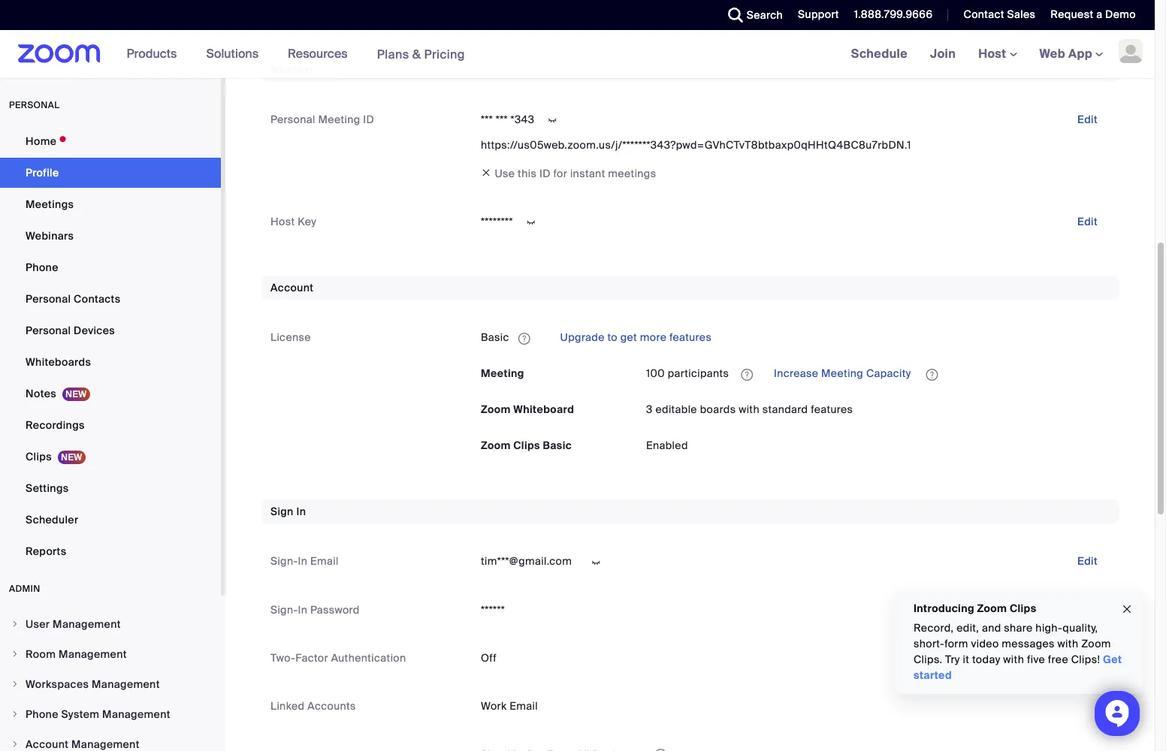 Task type: vqa. For each thing, say whether or not it's contained in the screenshot.
rightmost the basic
yes



Task type: locate. For each thing, give the bounding box(es) containing it.
1 vertical spatial edit button
[[1065, 210, 1110, 234]]

basic left learn more about your license type icon
[[481, 331, 509, 344]]

products button
[[127, 30, 184, 78]]

show personal meeting id image
[[540, 114, 565, 127]]

1 sign- from the top
[[270, 555, 298, 568]]

1 horizontal spatial id
[[539, 167, 551, 180]]

application containing basic
[[481, 326, 1110, 350]]

1 vertical spatial personal
[[26, 292, 71, 306]]

request a demo link
[[1039, 0, 1155, 30], [1051, 8, 1136, 21]]

right image inside user management menu item
[[11, 620, 20, 629]]

1 edit button from the top
[[1065, 107, 1110, 131]]

2 vertical spatial with
[[1003, 653, 1024, 666]]

host for host key
[[270, 215, 295, 229]]

2 vertical spatial in
[[298, 603, 307, 617]]

0 horizontal spatial features
[[669, 331, 712, 344]]

1 horizontal spatial basic
[[543, 439, 572, 453]]

management down room management menu item
[[92, 678, 160, 691]]

record, edit, and share high-quality, short-form video messages with zoom clips. try it today with five free clips!
[[914, 621, 1111, 666]]

2 sign- from the top
[[270, 603, 298, 617]]

accounts
[[307, 699, 356, 713]]

sign- up two-
[[270, 603, 298, 617]]

100
[[646, 367, 665, 381]]

0 vertical spatial id
[[363, 113, 374, 126]]

show host key image
[[519, 216, 543, 230]]

basic inside application
[[481, 331, 509, 344]]

0 vertical spatial application
[[481, 326, 1110, 350]]

user management menu item
[[0, 610, 221, 639]]

2 phone from the top
[[26, 708, 58, 721]]

2 vertical spatial right image
[[11, 740, 20, 749]]

1 edit from the top
[[1077, 113, 1098, 126]]

management up room management
[[53, 618, 121, 631]]

email
[[310, 555, 339, 568], [510, 699, 538, 713]]

zoom logo image
[[18, 44, 100, 63]]

work
[[481, 699, 507, 713]]

meeting down learn more about your license type icon
[[481, 367, 524, 381]]

2 horizontal spatial clips
[[1010, 602, 1036, 615]]

admin
[[9, 583, 40, 595]]

sign- for sign-in email
[[270, 555, 298, 568]]

1 *** from the left
[[481, 113, 493, 126]]

form
[[944, 637, 968, 651]]

recordings link
[[0, 410, 221, 440]]

1 phone from the top
[[26, 261, 58, 274]]

1 vertical spatial in
[[298, 555, 307, 568]]

1 vertical spatial id
[[539, 167, 551, 180]]

1 vertical spatial right image
[[11, 710, 20, 719]]

1 horizontal spatial host
[[978, 46, 1009, 62]]

demo
[[1105, 8, 1136, 21]]

0 vertical spatial with
[[739, 403, 760, 417]]

in for sign in
[[296, 505, 306, 519]]

learn more about increasing meeting capacity image
[[921, 368, 942, 381]]

get
[[1103, 653, 1122, 666]]

host left key
[[270, 215, 295, 229]]

phone down webinars
[[26, 261, 58, 274]]

contacts
[[74, 292, 121, 306]]

participants
[[668, 367, 729, 381]]

3 editable boards with standard features
[[646, 403, 853, 417]]

personal devices link
[[0, 316, 221, 346]]

management inside menu item
[[59, 648, 127, 661]]

clips up share
[[1010, 602, 1036, 615]]

1 horizontal spatial clips
[[513, 439, 540, 453]]

phone inside personal menu menu
[[26, 261, 58, 274]]

2 vertical spatial edit button
[[1065, 550, 1110, 574]]

right image for user
[[11, 620, 20, 629]]

management for room management
[[59, 648, 127, 661]]

2 right image from the top
[[11, 680, 20, 689]]

clips down zoom whiteboard
[[513, 439, 540, 453]]

management up workspaces management
[[59, 648, 127, 661]]

menu item
[[0, 730, 221, 751]]

devices
[[74, 324, 115, 337]]

0 horizontal spatial clips
[[26, 450, 52, 464]]

features
[[669, 331, 712, 344], [811, 403, 853, 417]]

phone down workspaces
[[26, 708, 58, 721]]

personal for personal devices
[[26, 324, 71, 337]]

web app
[[1039, 46, 1092, 62]]

edit button for id
[[1065, 107, 1110, 131]]

capacity
[[866, 367, 911, 381]]

home link
[[0, 126, 221, 156]]

right image left room
[[11, 650, 20, 659]]

plans & pricing link
[[377, 46, 465, 62], [377, 46, 465, 62]]

learn more about your meeting license image
[[737, 368, 758, 381]]

0 horizontal spatial basic
[[481, 331, 509, 344]]

features up 100 participants in the right of the page
[[669, 331, 712, 344]]

zoom
[[481, 403, 511, 417], [481, 439, 511, 453], [977, 602, 1007, 615], [1081, 637, 1111, 651]]

0 vertical spatial right image
[[11, 650, 20, 659]]

personal up whiteboards
[[26, 324, 71, 337]]

1 vertical spatial right image
[[11, 680, 20, 689]]

3 right image from the top
[[11, 740, 20, 749]]

zoom up on
[[1081, 637, 1111, 651]]

personal
[[270, 113, 315, 126], [26, 292, 71, 306], [26, 324, 71, 337]]

id for meeting
[[363, 113, 374, 126]]

basic down 'whiteboard'
[[543, 439, 572, 453]]

right image for phone
[[11, 710, 20, 719]]

zoom clips basic
[[481, 439, 572, 453]]

right image
[[11, 620, 20, 629], [11, 710, 20, 719], [11, 740, 20, 749]]

host for host
[[978, 46, 1009, 62]]

phone inside menu item
[[26, 708, 58, 721]]

scheduler link
[[0, 505, 221, 535]]

management for user management
[[53, 618, 121, 631]]

0 vertical spatial edit button
[[1065, 107, 1110, 131]]

in right sign
[[296, 505, 306, 519]]

banner containing products
[[0, 30, 1155, 79]]

application
[[481, 326, 1110, 350], [646, 362, 1110, 386], [469, 742, 1110, 751]]

host inside "meetings" "navigation"
[[978, 46, 1009, 62]]

personal
[[9, 99, 60, 111]]

0 vertical spatial phone
[[26, 261, 58, 274]]

0 vertical spatial host
[[978, 46, 1009, 62]]

1 vertical spatial application
[[646, 362, 1110, 386]]

right image left workspaces
[[11, 680, 20, 689]]

in up 'sign-in password'
[[298, 555, 307, 568]]

right image inside room management menu item
[[11, 650, 20, 659]]

use this id for instant meetings
[[495, 167, 656, 180]]

personal contacts link
[[0, 284, 221, 314]]

with up the turn
[[1058, 637, 1078, 651]]

id
[[363, 113, 374, 126], [539, 167, 551, 180]]

email right 'work'
[[510, 699, 538, 713]]

host down contact sales
[[978, 46, 1009, 62]]

1 vertical spatial phone
[[26, 708, 58, 721]]

phone
[[26, 261, 58, 274], [26, 708, 58, 721]]

features down increase meeting capacity link
[[811, 403, 853, 417]]

0 vertical spatial personal
[[270, 113, 315, 126]]

meeting down resources
[[270, 63, 313, 77]]

today
[[972, 653, 1000, 666]]

0 vertical spatial right image
[[11, 620, 20, 629]]

with right boards
[[739, 403, 760, 417]]

1 horizontal spatial ***
[[496, 113, 508, 126]]

personal down product information navigation
[[270, 113, 315, 126]]

basic
[[481, 331, 509, 344], [543, 439, 572, 453]]

close image
[[1121, 601, 1133, 618]]

factor
[[295, 651, 328, 665]]

1 vertical spatial host
[[270, 215, 295, 229]]

phone system management
[[26, 708, 170, 721]]

sign- down sign
[[270, 555, 298, 568]]

off
[[481, 651, 497, 665]]

0 horizontal spatial host
[[270, 215, 295, 229]]

support
[[798, 8, 839, 21]]

personal contacts
[[26, 292, 121, 306]]

clips!
[[1071, 653, 1100, 666]]

3
[[646, 403, 653, 417]]

0 horizontal spatial email
[[310, 555, 339, 568]]

1 horizontal spatial email
[[510, 699, 538, 713]]

with down messages
[[1003, 653, 1024, 666]]

and
[[982, 621, 1001, 635]]

0 vertical spatial email
[[310, 555, 339, 568]]

edit button
[[1065, 107, 1110, 131], [1065, 210, 1110, 234], [1065, 550, 1110, 574]]

instant
[[570, 167, 605, 180]]

share
[[1004, 621, 1033, 635]]

right image for workspaces management
[[11, 680, 20, 689]]

learn more about your license type image
[[517, 333, 532, 344]]

use
[[495, 167, 515, 180]]

0 vertical spatial sign-
[[270, 555, 298, 568]]

sign
[[270, 505, 294, 519]]

support link
[[787, 0, 843, 30], [798, 8, 839, 21]]

personal for personal meeting id
[[270, 113, 315, 126]]

account
[[270, 281, 314, 295]]

solutions button
[[206, 30, 265, 78]]

personal up personal devices
[[26, 292, 71, 306]]

2 vertical spatial personal
[[26, 324, 71, 337]]

profile link
[[0, 158, 221, 188]]

1 horizontal spatial features
[[811, 403, 853, 417]]

learn more about signing out from all devices image
[[653, 750, 668, 751]]

1 vertical spatial with
[[1058, 637, 1078, 651]]

clips up settings
[[26, 450, 52, 464]]

right image
[[11, 650, 20, 659], [11, 680, 20, 689]]

2 vertical spatial edit
[[1077, 555, 1098, 568]]

0 horizontal spatial ***
[[481, 113, 493, 126]]

five
[[1027, 653, 1045, 666]]

1 right image from the top
[[11, 650, 20, 659]]

1 vertical spatial sign-
[[270, 603, 298, 617]]

in for sign-in password
[[298, 603, 307, 617]]

management
[[53, 618, 121, 631], [59, 648, 127, 661], [92, 678, 160, 691], [102, 708, 170, 721]]

in left password
[[298, 603, 307, 617]]

clips inside personal menu menu
[[26, 450, 52, 464]]

introducing
[[914, 602, 974, 615]]

&
[[412, 46, 421, 62]]

1 vertical spatial basic
[[543, 439, 572, 453]]

0 horizontal spatial id
[[363, 113, 374, 126]]

increase meeting capacity
[[771, 367, 914, 381]]

right image inside the workspaces management menu item
[[11, 680, 20, 689]]

management inside menu item
[[53, 618, 121, 631]]

meetings
[[26, 198, 74, 211]]

try
[[945, 653, 960, 666]]

quality,
[[1063, 621, 1098, 635]]

0 vertical spatial basic
[[481, 331, 509, 344]]

meeting down "resources" dropdown button
[[318, 113, 360, 126]]

edit,
[[957, 621, 979, 635]]

2 right image from the top
[[11, 710, 20, 719]]

upgrade
[[560, 331, 605, 344]]

sign-
[[270, 555, 298, 568], [270, 603, 298, 617]]

banner
[[0, 30, 1155, 79]]

3 edit from the top
[[1077, 555, 1098, 568]]

id for this
[[539, 167, 551, 180]]

1 horizontal spatial with
[[1003, 653, 1024, 666]]

join link
[[919, 30, 967, 78]]

record,
[[914, 621, 954, 635]]

0 vertical spatial in
[[296, 505, 306, 519]]

zoom up the and
[[977, 602, 1007, 615]]

meetings navigation
[[840, 30, 1155, 79]]

notes
[[26, 387, 56, 400]]

plans & pricing
[[377, 46, 465, 62]]

resources
[[288, 46, 348, 62]]

phone for phone
[[26, 261, 58, 274]]

workspaces
[[26, 678, 89, 691]]

0 vertical spatial edit
[[1077, 113, 1098, 126]]

1 vertical spatial edit
[[1077, 215, 1098, 229]]

3 edit button from the top
[[1065, 550, 1110, 574]]

1 right image from the top
[[11, 620, 20, 629]]

workspaces management
[[26, 678, 160, 691]]

right image inside phone system management menu item
[[11, 710, 20, 719]]

webinars
[[26, 229, 74, 243]]

email up 'sign-in password'
[[310, 555, 339, 568]]

editable
[[655, 403, 697, 417]]



Task type: describe. For each thing, give the bounding box(es) containing it.
webinars link
[[0, 221, 221, 251]]

messages
[[1002, 637, 1055, 651]]

password
[[310, 603, 360, 617]]

on
[[1083, 651, 1098, 665]]

authentication
[[331, 651, 406, 665]]

management down the workspaces management menu item
[[102, 708, 170, 721]]

contact sales
[[964, 8, 1036, 21]]

phone for phone system management
[[26, 708, 58, 721]]

schedule
[[851, 46, 908, 62]]

room management menu item
[[0, 640, 221, 669]]

edit button for email
[[1065, 550, 1110, 574]]

settings link
[[0, 473, 221, 503]]

2 edit button from the top
[[1065, 210, 1110, 234]]

request
[[1051, 8, 1093, 21]]

1 vertical spatial features
[[811, 403, 853, 417]]

sign-in password
[[270, 603, 360, 617]]

home
[[26, 134, 57, 148]]

search button
[[717, 0, 787, 30]]

join
[[930, 46, 956, 62]]

user management
[[26, 618, 121, 631]]

solutions
[[206, 46, 259, 62]]

key
[[298, 215, 316, 229]]

room management
[[26, 648, 127, 661]]

zoom whiteboard
[[481, 403, 574, 417]]

meetings link
[[0, 189, 221, 219]]

get started
[[914, 653, 1122, 682]]

clips.
[[914, 653, 942, 666]]

free
[[1048, 653, 1068, 666]]

2 vertical spatial application
[[469, 742, 1110, 751]]

zoom inside the record, edit, and share high-quality, short-form video messages with zoom clips. try it today with five free clips!
[[1081, 637, 1111, 651]]

it
[[963, 653, 969, 666]]

clips link
[[0, 442, 221, 472]]

settings
[[26, 482, 69, 495]]

user
[[26, 618, 50, 631]]

meetings
[[608, 167, 656, 180]]

in for sign-in email
[[298, 555, 307, 568]]

enabled
[[646, 439, 688, 453]]

host button
[[978, 46, 1017, 62]]

web app button
[[1039, 46, 1103, 62]]

profile picture image
[[1119, 39, 1143, 63]]

increase
[[774, 367, 818, 381]]

recordings
[[26, 418, 85, 432]]

license
[[270, 331, 311, 344]]

whiteboards link
[[0, 347, 221, 377]]

personal menu menu
[[0, 126, 221, 568]]

turn
[[1057, 651, 1080, 665]]

edit for email
[[1077, 555, 1098, 568]]

profile
[[26, 166, 59, 180]]

personal meeting id
[[270, 113, 374, 126]]

https://us05web.zoom.us/j/*******343?pwd=gvhctvt8btbaxp0qhhtq4bc8u7rbdn.1
[[481, 138, 911, 152]]

plans
[[377, 46, 409, 62]]

whiteboards
[[26, 355, 91, 369]]

get
[[620, 331, 637, 344]]

100 participants
[[646, 367, 729, 381]]

0 vertical spatial features
[[669, 331, 712, 344]]

personal devices
[[26, 324, 115, 337]]

0 horizontal spatial with
[[739, 403, 760, 417]]

to
[[607, 331, 618, 344]]

management for workspaces management
[[92, 678, 160, 691]]

personal for personal contacts
[[26, 292, 71, 306]]

meeting right increase at the right of page
[[821, 367, 863, 381]]

linked accounts
[[270, 699, 356, 713]]

get started link
[[914, 653, 1122, 682]]

standard
[[762, 403, 808, 417]]

resources button
[[288, 30, 354, 78]]

phone link
[[0, 252, 221, 282]]

zoom down zoom whiteboard
[[481, 439, 511, 453]]

linked
[[270, 699, 305, 713]]

edit for id
[[1077, 113, 1098, 126]]

2 edit from the top
[[1077, 215, 1098, 229]]

right image for room management
[[11, 650, 20, 659]]

products
[[127, 46, 177, 62]]

video
[[971, 637, 999, 651]]

room
[[26, 648, 56, 661]]

two-factor authentication
[[270, 651, 406, 665]]

tim***@gmail.com
[[481, 555, 572, 568]]

started
[[914, 669, 952, 682]]

this
[[518, 167, 537, 180]]

host key
[[270, 215, 316, 229]]

reports link
[[0, 536, 221, 566]]

sign-in email
[[270, 555, 339, 568]]

more
[[640, 331, 667, 344]]

pricing
[[424, 46, 465, 62]]

work email
[[481, 699, 538, 713]]

zoom up zoom clips basic
[[481, 403, 511, 417]]

sign in
[[270, 505, 306, 519]]

high-
[[1036, 621, 1063, 635]]

search
[[747, 8, 783, 22]]

introducing zoom clips
[[914, 602, 1036, 615]]

2 *** from the left
[[496, 113, 508, 126]]

sign- for sign-in password
[[270, 603, 298, 617]]

increase meeting capacity link
[[771, 367, 914, 381]]

2 horizontal spatial with
[[1058, 637, 1078, 651]]

application containing 100 participants
[[646, 362, 1110, 386]]

phone system management menu item
[[0, 700, 221, 729]]

reports
[[26, 545, 66, 558]]

notes link
[[0, 379, 221, 409]]

product information navigation
[[115, 30, 476, 79]]

a
[[1096, 8, 1102, 21]]

1 vertical spatial email
[[510, 699, 538, 713]]

********
[[481, 215, 513, 229]]

******
[[481, 603, 505, 617]]

admin menu menu
[[0, 610, 221, 751]]

workspaces management menu item
[[0, 670, 221, 699]]

turn on button
[[1045, 646, 1110, 670]]



